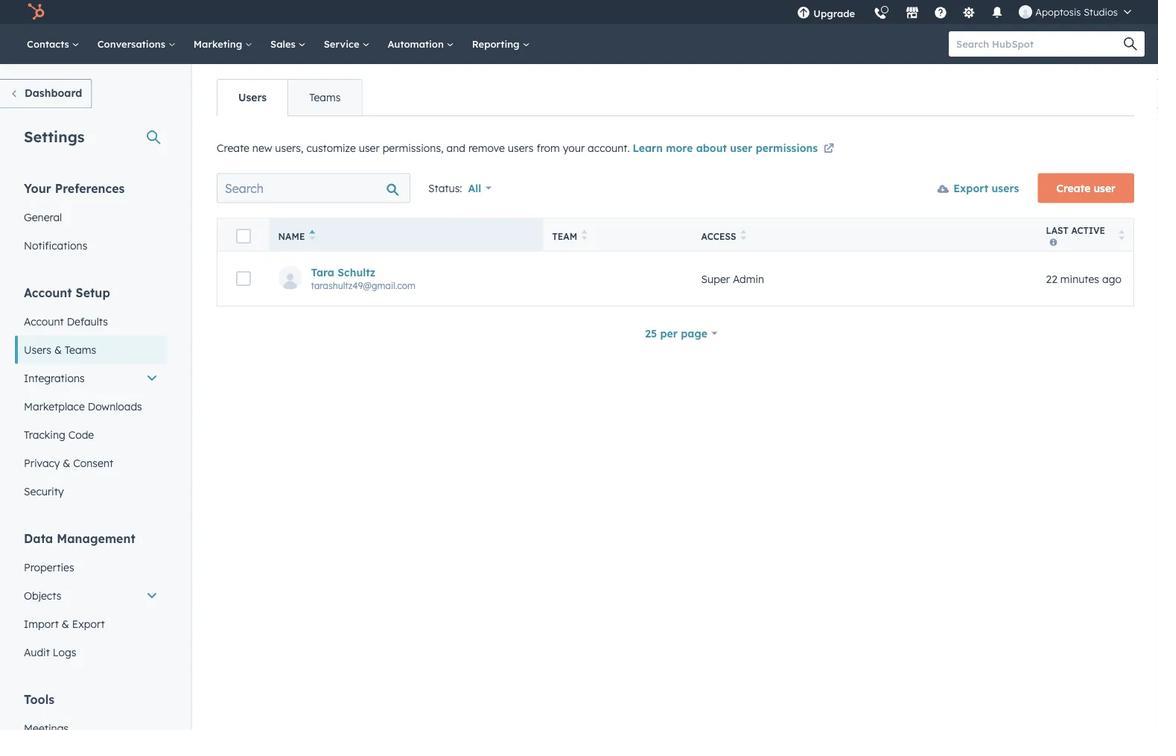 Task type: locate. For each thing, give the bounding box(es) containing it.
teams up customize
[[309, 91, 341, 104]]

0 vertical spatial users
[[508, 142, 534, 155]]

users inside navigation
[[238, 91, 267, 104]]

account defaults
[[24, 315, 108, 328]]

reporting link
[[463, 24, 539, 64]]

press to sort. element for team
[[582, 230, 588, 243]]

menu containing apoptosis studios
[[789, 0, 1141, 29]]

& inside 'data management' element
[[62, 617, 69, 630]]

integrations button
[[15, 364, 167, 392]]

0 horizontal spatial press to sort. element
[[582, 230, 588, 243]]

search button
[[1117, 31, 1145, 57]]

marketing
[[194, 38, 245, 50]]

1 press to sort. image from the left
[[582, 230, 588, 240]]

management
[[57, 531, 135, 546]]

calling icon image
[[874, 7, 888, 21]]

properties
[[24, 561, 74, 574]]

press to sort. element inside team button
[[582, 230, 588, 243]]

3 press to sort. element from the left
[[1120, 230, 1125, 243]]

press to sort. image right team
[[582, 230, 588, 240]]

press to sort. element right active
[[1120, 230, 1125, 243]]

navigation
[[217, 79, 362, 116]]

export inside 'data management' element
[[72, 617, 105, 630]]

account for account defaults
[[24, 315, 64, 328]]

2 vertical spatial &
[[62, 617, 69, 630]]

all button
[[468, 178, 492, 199]]

automation link
[[379, 24, 463, 64]]

1 press to sort. element from the left
[[582, 230, 588, 243]]

22
[[1047, 272, 1058, 285]]

0 vertical spatial create
[[217, 142, 250, 155]]

user right about
[[731, 142, 753, 155]]

code
[[68, 428, 94, 441]]

ascending sort. press to sort descending. element
[[310, 230, 315, 243]]

create up last active
[[1057, 181, 1091, 195]]

create for create new users, customize user permissions, and remove users from your account.
[[217, 142, 250, 155]]

0 vertical spatial users
[[238, 91, 267, 104]]

data
[[24, 531, 53, 546]]

0 horizontal spatial users
[[508, 142, 534, 155]]

22 minutes ago
[[1047, 272, 1122, 285]]

search image
[[1125, 37, 1138, 51]]

permissions
[[756, 142, 818, 155]]

& right import at the left of page
[[62, 617, 69, 630]]

learn more about user permissions
[[633, 142, 822, 155]]

users & teams link
[[15, 336, 167, 364]]

upgrade
[[814, 7, 856, 19]]

0 horizontal spatial user
[[359, 142, 380, 155]]

account for account setup
[[24, 285, 72, 300]]

import
[[24, 617, 59, 630]]

security link
[[15, 477, 167, 506]]

users,
[[275, 142, 304, 155]]

press to sort. image
[[582, 230, 588, 240], [1120, 230, 1125, 240]]

&
[[54, 343, 62, 356], [63, 456, 70, 470], [62, 617, 69, 630]]

calling icon button
[[868, 1, 894, 23]]

learn more about user permissions link
[[633, 140, 837, 158]]

tracking
[[24, 428, 65, 441]]

export
[[954, 181, 989, 195], [72, 617, 105, 630]]

2 press to sort. image from the left
[[1120, 230, 1125, 240]]

setup
[[76, 285, 110, 300]]

1 horizontal spatial press to sort. image
[[1120, 230, 1125, 240]]

access
[[702, 231, 737, 242]]

press to sort. element right team
[[582, 230, 588, 243]]

user
[[359, 142, 380, 155], [731, 142, 753, 155], [1094, 181, 1116, 195]]

more
[[666, 142, 693, 155]]

help button
[[929, 0, 954, 24]]

1 horizontal spatial users
[[238, 91, 267, 104]]

users
[[508, 142, 534, 155], [992, 181, 1020, 195]]

import & export
[[24, 617, 105, 630]]

customize
[[307, 142, 356, 155]]

marketing link
[[185, 24, 262, 64]]

conversations link
[[88, 24, 185, 64]]

dashboard link
[[0, 79, 92, 108]]

Search HubSpot search field
[[949, 31, 1132, 57]]

press to sort. element
[[582, 230, 588, 243], [741, 230, 747, 243], [1120, 230, 1125, 243]]

press to sort. image for press to sort. element in last active button
[[1120, 230, 1125, 240]]

team
[[553, 231, 578, 242]]

1 horizontal spatial press to sort. element
[[741, 230, 747, 243]]

audit logs link
[[15, 638, 167, 667]]

1 vertical spatial users
[[992, 181, 1020, 195]]

0 horizontal spatial export
[[72, 617, 105, 630]]

press to sort. element right access
[[741, 230, 747, 243]]

2 horizontal spatial user
[[1094, 181, 1116, 195]]

tracking code link
[[15, 421, 167, 449]]

0 horizontal spatial press to sort. image
[[582, 230, 588, 240]]

0 horizontal spatial users
[[24, 343, 51, 356]]

notifications button
[[985, 0, 1011, 24]]

menu
[[789, 0, 1141, 29]]

automation
[[388, 38, 447, 50]]

notifications
[[24, 239, 87, 252]]

create
[[217, 142, 250, 155], [1057, 181, 1091, 195]]

settings
[[24, 127, 85, 146]]

privacy & consent link
[[15, 449, 167, 477]]

press to sort. element for access
[[741, 230, 747, 243]]

0 vertical spatial account
[[24, 285, 72, 300]]

users up integrations
[[24, 343, 51, 356]]

1 account from the top
[[24, 285, 72, 300]]

2 account from the top
[[24, 315, 64, 328]]

1 vertical spatial account
[[24, 315, 64, 328]]

teams down defaults
[[65, 343, 96, 356]]

1 horizontal spatial create
[[1057, 181, 1091, 195]]

account setup element
[[15, 284, 167, 506]]

press to sort. image inside last active button
[[1120, 230, 1125, 240]]

1 vertical spatial teams
[[65, 343, 96, 356]]

help image
[[935, 7, 948, 20]]

link opens in a new window image
[[824, 144, 835, 155]]

2 press to sort. element from the left
[[741, 230, 747, 243]]

account defaults link
[[15, 307, 167, 336]]

account up 'users & teams'
[[24, 315, 64, 328]]

users inside account setup element
[[24, 343, 51, 356]]

active
[[1072, 225, 1106, 236]]

audit logs
[[24, 646, 76, 659]]

0 vertical spatial &
[[54, 343, 62, 356]]

1 vertical spatial &
[[63, 456, 70, 470]]

press to sort. image inside team button
[[582, 230, 588, 240]]

users for users
[[238, 91, 267, 104]]

0 vertical spatial export
[[954, 181, 989, 195]]

name button
[[269, 218, 544, 251]]

1 vertical spatial create
[[1057, 181, 1091, 195]]

name
[[278, 231, 305, 242]]

conversations
[[97, 38, 168, 50]]

create inside button
[[1057, 181, 1091, 195]]

tara schultz link
[[311, 265, 535, 279]]

& up integrations
[[54, 343, 62, 356]]

users up the new
[[238, 91, 267, 104]]

link opens in a new window image
[[824, 140, 835, 158]]

create user button
[[1038, 173, 1135, 203]]

create left the new
[[217, 142, 250, 155]]

audit
[[24, 646, 50, 659]]

2 horizontal spatial press to sort. element
[[1120, 230, 1125, 243]]

user right customize
[[359, 142, 380, 155]]

permissions,
[[383, 142, 444, 155]]

super admin
[[702, 272, 765, 285]]

marketplace downloads link
[[15, 392, 167, 421]]

& for export
[[62, 617, 69, 630]]

1 horizontal spatial users
[[992, 181, 1020, 195]]

0 horizontal spatial teams
[[65, 343, 96, 356]]

press to sort. image right active
[[1120, 230, 1125, 240]]

account up the account defaults
[[24, 285, 72, 300]]

1 horizontal spatial teams
[[309, 91, 341, 104]]

1 vertical spatial export
[[72, 617, 105, 630]]

page
[[681, 327, 708, 340]]

1 vertical spatial users
[[24, 343, 51, 356]]

0 horizontal spatial create
[[217, 142, 250, 155]]

press to sort. element inside access button
[[741, 230, 747, 243]]

from
[[537, 142, 560, 155]]

create new users, customize user permissions, and remove users from your account.
[[217, 142, 633, 155]]

user up active
[[1094, 181, 1116, 195]]

last
[[1047, 225, 1069, 236]]

tools
[[24, 692, 55, 707]]

users inside button
[[992, 181, 1020, 195]]

tools element
[[15, 691, 167, 730]]

& right privacy
[[63, 456, 70, 470]]

1 horizontal spatial export
[[954, 181, 989, 195]]

create for create user
[[1057, 181, 1091, 195]]

0 vertical spatial teams
[[309, 91, 341, 104]]



Task type: vqa. For each thing, say whether or not it's contained in the screenshot.
chat
no



Task type: describe. For each thing, give the bounding box(es) containing it.
about
[[697, 142, 727, 155]]

sales
[[271, 38, 299, 50]]

properties link
[[15, 553, 167, 582]]

press to sort. image for press to sort. element inside the team button
[[582, 230, 588, 240]]

access button
[[693, 218, 1038, 251]]

downloads
[[88, 400, 142, 413]]

per
[[661, 327, 678, 340]]

settings image
[[963, 7, 976, 20]]

data management element
[[15, 530, 167, 667]]

account.
[[588, 142, 630, 155]]

tara
[[311, 265, 335, 279]]

service
[[324, 38, 362, 50]]

25
[[646, 327, 657, 340]]

tara schultz tarashultz49@gmail.com
[[311, 265, 416, 291]]

hubspot image
[[27, 3, 45, 21]]

objects
[[24, 589, 61, 602]]

teams link
[[288, 80, 362, 116]]

users link
[[218, 80, 288, 116]]

marketplace downloads
[[24, 400, 142, 413]]

teams inside account setup element
[[65, 343, 96, 356]]

remove
[[469, 142, 505, 155]]

service link
[[315, 24, 379, 64]]

create user
[[1057, 181, 1116, 195]]

marketplaces button
[[897, 0, 929, 24]]

upgrade image
[[798, 7, 811, 20]]

tara schultz image
[[1020, 5, 1033, 19]]

export inside button
[[954, 181, 989, 195]]

defaults
[[67, 315, 108, 328]]

your
[[24, 181, 51, 196]]

user inside button
[[1094, 181, 1116, 195]]

minutes
[[1061, 272, 1100, 285]]

general link
[[15, 203, 167, 231]]

1 horizontal spatial user
[[731, 142, 753, 155]]

25 per page
[[646, 327, 708, 340]]

security
[[24, 485, 64, 498]]

contacts link
[[18, 24, 88, 64]]

integrations
[[24, 372, 85, 385]]

contacts
[[27, 38, 72, 50]]

your
[[563, 142, 585, 155]]

objects button
[[15, 582, 167, 610]]

new
[[253, 142, 272, 155]]

press to sort. element inside last active button
[[1120, 230, 1125, 243]]

marketplaces image
[[906, 7, 920, 20]]

account setup
[[24, 285, 110, 300]]

hubspot link
[[18, 3, 56, 21]]

schultz
[[338, 265, 376, 279]]

& for teams
[[54, 343, 62, 356]]

apoptosis studios button
[[1011, 0, 1141, 24]]

learn
[[633, 142, 663, 155]]

notifications image
[[991, 7, 1005, 20]]

status:
[[429, 181, 462, 195]]

navigation containing users
[[217, 79, 362, 116]]

last active button
[[1038, 218, 1135, 251]]

last active
[[1047, 225, 1106, 236]]

and
[[447, 142, 466, 155]]

data management
[[24, 531, 135, 546]]

25 per page button
[[636, 319, 728, 348]]

apoptosis
[[1036, 6, 1082, 18]]

press to sort. image
[[741, 230, 747, 240]]

teams inside navigation
[[309, 91, 341, 104]]

studios
[[1084, 6, 1119, 18]]

super
[[702, 272, 730, 285]]

privacy & consent
[[24, 456, 113, 470]]

dashboard
[[25, 86, 82, 99]]

tarashultz49@gmail.com
[[311, 280, 416, 291]]

general
[[24, 211, 62, 224]]

your preferences
[[24, 181, 125, 196]]

marketplace
[[24, 400, 85, 413]]

admin
[[733, 272, 765, 285]]

privacy
[[24, 456, 60, 470]]

notifications link
[[15, 231, 167, 260]]

users & teams
[[24, 343, 96, 356]]

logs
[[53, 646, 76, 659]]

reporting
[[472, 38, 523, 50]]

your preferences element
[[15, 180, 167, 260]]

tracking code
[[24, 428, 94, 441]]

users for users & teams
[[24, 343, 51, 356]]

export users button
[[929, 173, 1030, 203]]

sales link
[[262, 24, 315, 64]]

ascending sort. press to sort descending. image
[[310, 230, 315, 240]]

Search search field
[[217, 173, 411, 203]]

& for consent
[[63, 456, 70, 470]]

settings link
[[954, 0, 985, 24]]

consent
[[73, 456, 113, 470]]

team button
[[544, 218, 693, 251]]



